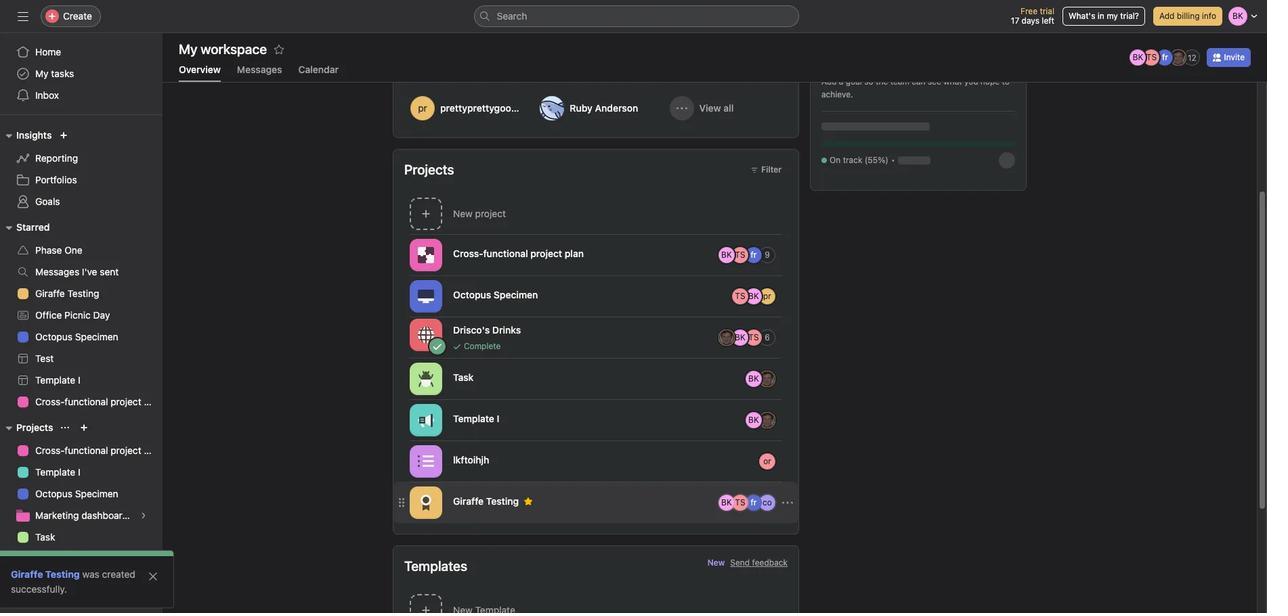 Task type: locate. For each thing, give the bounding box(es) containing it.
show options, current sort, top image
[[61, 424, 69, 432]]

i for template i link inside the starred 'element'
[[78, 375, 80, 386]]

template for template i link inside the projects element
[[35, 467, 75, 478]]

octopus specimen link up marketing dashboards
[[8, 484, 154, 505]]

1 vertical spatial invite
[[38, 590, 62, 602]]

0 vertical spatial invite button
[[1207, 48, 1251, 67]]

team
[[891, 77, 910, 87]]

search list box
[[474, 5, 799, 27]]

1 vertical spatial marketing
[[35, 575, 79, 587]]

2 template i link from the top
[[8, 462, 154, 484]]

view all
[[700, 102, 734, 114]]

0 vertical spatial messages
[[237, 64, 282, 75]]

i
[[78, 375, 80, 386], [497, 413, 500, 424], [78, 467, 80, 478]]

ts left co
[[735, 498, 746, 508]]

template i
[[35, 375, 80, 386], [453, 413, 500, 424], [35, 467, 80, 478]]

1 vertical spatial new
[[708, 558, 725, 568]]

1 vertical spatial octopus
[[35, 331, 72, 343]]

toggle project starred status image for lkftoihjh
[[495, 456, 503, 464]]

0 vertical spatial add
[[1160, 11, 1175, 21]]

0 vertical spatial template i link
[[8, 370, 154, 392]]

1 horizontal spatial messages
[[237, 64, 282, 75]]

projects
[[404, 162, 454, 177], [16, 422, 53, 434]]

marketing
[[35, 510, 79, 522], [35, 575, 79, 587]]

cross-functional project plan link up new project or portfolio image
[[8, 392, 162, 413]]

toggle project starred status image for giraffe testing
[[524, 498, 533, 506]]

1 horizontal spatial task
[[453, 372, 474, 383]]

0 horizontal spatial projects
[[16, 422, 53, 434]]

plan inside the projects element
[[144, 445, 162, 457]]

octopus specimen inside starred 'element'
[[35, 331, 118, 343]]

1 vertical spatial template i link
[[8, 462, 154, 484]]

i up marketing dashboards
[[78, 467, 80, 478]]

fr left 9
[[751, 250, 757, 260]]

1 horizontal spatial toggle project starred status image
[[524, 498, 533, 506]]

bug image
[[418, 371, 434, 387]]

giraffe inside starred 'element'
[[35, 288, 65, 299]]

specimen down day
[[75, 331, 118, 343]]

fr for the ribbon image
[[751, 498, 757, 508]]

0 vertical spatial i
[[78, 375, 80, 386]]

template
[[35, 375, 75, 386], [453, 413, 494, 424], [35, 467, 75, 478]]

marketing left the was
[[35, 575, 79, 587]]

i down test link
[[78, 375, 80, 386]]

add inside button
[[1160, 11, 1175, 21]]

invite
[[1224, 52, 1245, 62], [38, 590, 62, 602]]

2 vertical spatial fr
[[751, 498, 757, 508]]

1 vertical spatial plan
[[144, 396, 162, 408]]

messages down add to starred image
[[237, 64, 282, 75]]

0 vertical spatial cross-
[[453, 248, 483, 259]]

add left the a
[[822, 77, 837, 87]]

functional inside starred 'element'
[[65, 396, 108, 408]]

globe image
[[418, 327, 434, 343]]

dashboard
[[81, 575, 128, 587]]

17
[[1011, 16, 1020, 26]]

phase one
[[35, 245, 82, 256]]

1 vertical spatial add
[[822, 77, 837, 87]]

marketing inside "link"
[[35, 575, 79, 587]]

1 horizontal spatial projects
[[404, 162, 454, 177]]

plan for cross-functional project plan link inside the starred 'element'
[[144, 396, 162, 408]]

messages down phase one on the left top of the page
[[35, 266, 79, 278]]

0 vertical spatial octopus specimen link
[[8, 327, 154, 348]]

list image
[[418, 454, 434, 470]]

template i left toggle project starred status image
[[453, 413, 500, 424]]

testing up the was
[[67, 553, 99, 565]]

new image
[[60, 131, 68, 140]]

giraffe testing link up picnic
[[8, 283, 154, 305]]

cross-functional project plan inside starred 'element'
[[35, 396, 162, 408]]

0 horizontal spatial task
[[35, 532, 55, 543]]

specimen
[[494, 289, 538, 300], [75, 331, 118, 343], [75, 488, 118, 500]]

task down complete
[[453, 372, 474, 383]]

0 vertical spatial specimen
[[494, 289, 538, 300]]

testing
[[67, 288, 99, 299], [486, 496, 519, 507], [67, 553, 99, 565], [45, 569, 80, 581]]

day
[[93, 310, 110, 321]]

cross- up show options, current sort, top icon
[[35, 396, 65, 408]]

task
[[453, 372, 474, 383], [35, 532, 55, 543]]

octopus up marketing dashboards link
[[35, 488, 72, 500]]

template i down show options, current sort, top icon
[[35, 467, 80, 478]]

i left toggle project starred status image
[[497, 413, 500, 424]]

0 horizontal spatial toggle project starred status image
[[495, 456, 503, 464]]

add billing info
[[1160, 11, 1217, 21]]

1 vertical spatial cross-functional project plan link
[[8, 440, 162, 462]]

functional
[[483, 248, 528, 259], [65, 396, 108, 408], [65, 445, 108, 457]]

specimen inside starred 'element'
[[75, 331, 118, 343]]

octopus specimen link inside starred 'element'
[[8, 327, 154, 348]]

portfolios
[[35, 174, 77, 186]]

hide sidebar image
[[18, 11, 28, 22]]

cross- down show options, current sort, top icon
[[35, 445, 65, 457]]

giraffe testing up "was created successfully."
[[35, 553, 99, 565]]

functional up new project or portfolio image
[[65, 396, 108, 408]]

marketing up task link
[[35, 510, 79, 522]]

0 vertical spatial fr
[[1162, 52, 1168, 62]]

1 vertical spatial cross-
[[35, 396, 65, 408]]

plan
[[565, 248, 584, 259], [144, 396, 162, 408], [144, 445, 162, 457]]

octopus specimen link
[[8, 327, 154, 348], [8, 484, 154, 505]]

created
[[102, 569, 135, 581]]

2 vertical spatial octopus
[[35, 488, 72, 500]]

template for template i link inside the starred 'element'
[[35, 375, 75, 386]]

megaphone image
[[418, 412, 434, 428]]

left
[[1042, 16, 1055, 26]]

ts left 9
[[735, 250, 746, 260]]

cross-
[[453, 248, 483, 259], [35, 396, 65, 408], [35, 445, 65, 457]]

messages link
[[237, 64, 282, 82]]

octopus specimen down picnic
[[35, 331, 118, 343]]

ts left pr
[[735, 291, 746, 301]]

cross-functional project plan down new project or portfolio image
[[35, 445, 162, 457]]

functional inside the projects element
[[65, 445, 108, 457]]

marketing dashboard
[[35, 575, 128, 587]]

drisco's drinks
[[453, 324, 521, 336]]

messages for messages i've sent
[[35, 266, 79, 278]]

add inside add a goal so the team can see what you hope to achieve.
[[822, 77, 837, 87]]

invite down marketing dashboard
[[38, 590, 62, 602]]

template i inside the projects element
[[35, 467, 80, 478]]

0 vertical spatial plan
[[565, 248, 584, 259]]

add
[[1160, 11, 1175, 21], [822, 77, 837, 87]]

1 vertical spatial toggle project starred status image
[[524, 498, 533, 506]]

2 vertical spatial plan
[[144, 445, 162, 457]]

i for template i link inside the projects element
[[78, 467, 80, 478]]

what
[[944, 77, 962, 87]]

giraffe testing down lkftoihjh
[[453, 496, 519, 507]]

specimen up dashboards
[[75, 488, 118, 500]]

0 vertical spatial octopus specimen
[[453, 289, 538, 300]]

i inside the projects element
[[78, 467, 80, 478]]

template inside the projects element
[[35, 467, 75, 478]]

global element
[[0, 33, 163, 114]]

invite right the '12'
[[1224, 52, 1245, 62]]

ja down 6
[[763, 374, 772, 384]]

projects element
[[0, 416, 163, 595]]

giraffe testing link up successfully.
[[11, 569, 80, 581]]

messages inside 'link'
[[35, 266, 79, 278]]

octopus specimen up drisco's drinks
[[453, 289, 538, 300]]

close image
[[148, 572, 159, 583]]

1 horizontal spatial add
[[1160, 11, 1175, 21]]

fr left the '12'
[[1162, 52, 1168, 62]]

new
[[453, 208, 473, 219], [708, 558, 725, 568]]

1 vertical spatial task
[[35, 532, 55, 543]]

new for new project
[[453, 208, 473, 219]]

1 marketing from the top
[[35, 510, 79, 522]]

0 horizontal spatial invite button
[[13, 584, 71, 608]]

1 vertical spatial messages
[[35, 266, 79, 278]]

cross-functional project plan link inside starred 'element'
[[8, 392, 162, 413]]

projects left show options, current sort, top icon
[[16, 422, 53, 434]]

search
[[497, 10, 527, 22]]

2 vertical spatial octopus specimen
[[35, 488, 118, 500]]

template left toggle project starred status image
[[453, 413, 494, 424]]

template i link up marketing dashboards
[[8, 462, 154, 484]]

marketing dashboards
[[35, 510, 133, 522]]

overview link
[[179, 64, 221, 82]]

cross-functional project plan for cross-functional project plan link inside the starred 'element'
[[35, 396, 162, 408]]

2 vertical spatial template
[[35, 467, 75, 478]]

0 vertical spatial toggle project starred status image
[[495, 456, 503, 464]]

add left billing
[[1160, 11, 1175, 21]]

task down marketing dashboards link
[[35, 532, 55, 543]]

1 vertical spatial octopus specimen
[[35, 331, 118, 343]]

complete
[[464, 341, 501, 351]]

0 vertical spatial marketing
[[35, 510, 79, 522]]

0 vertical spatial new
[[453, 208, 473, 219]]

2 vertical spatial cross-functional project plan
[[35, 445, 162, 457]]

invite button
[[1207, 48, 1251, 67], [13, 584, 71, 608]]

0 vertical spatial cross-functional project plan link
[[8, 392, 162, 413]]

template down show options, current sort, top icon
[[35, 467, 75, 478]]

giraffe testing up office picnic day
[[35, 288, 99, 299]]

0 horizontal spatial add
[[822, 77, 837, 87]]

0 vertical spatial template
[[35, 375, 75, 386]]

octopus down the office on the left bottom of page
[[35, 331, 72, 343]]

cross-functional project plan inside the projects element
[[35, 445, 162, 457]]

1 horizontal spatial new
[[708, 558, 725, 568]]

marketing dashboard link
[[8, 570, 154, 592]]

template i down test
[[35, 375, 80, 386]]

giraffe testing link up marketing dashboard
[[8, 549, 154, 570]]

overview
[[179, 64, 221, 75]]

test link
[[8, 348, 154, 370]]

ja up or
[[763, 415, 772, 425]]

can
[[912, 77, 926, 87]]

1 horizontal spatial invite
[[1224, 52, 1245, 62]]

2 vertical spatial cross-
[[35, 445, 65, 457]]

billing
[[1177, 11, 1200, 21]]

functional for second cross-functional project plan link from the top
[[65, 445, 108, 457]]

giraffe inside the projects element
[[35, 553, 65, 565]]

octopus up the drisco's
[[453, 289, 491, 300]]

my tasks link
[[8, 63, 154, 85]]

puzzle image
[[418, 247, 434, 263]]

0 vertical spatial invite
[[1224, 52, 1245, 62]]

0 vertical spatial task
[[453, 372, 474, 383]]

i inside starred 'element'
[[78, 375, 80, 386]]

2 cross-functional project plan link from the top
[[8, 440, 162, 462]]

new for new send feedback
[[708, 558, 725, 568]]

ja
[[1175, 52, 1183, 62], [722, 332, 731, 342], [763, 374, 772, 384], [763, 415, 772, 425]]

giraffe testing link
[[8, 283, 154, 305], [8, 549, 154, 570], [11, 569, 80, 581]]

specimen up drinks
[[494, 289, 538, 300]]

starred element
[[0, 215, 163, 416]]

picnic
[[64, 310, 91, 321]]

giraffe testing inside starred 'element'
[[35, 288, 99, 299]]

1 vertical spatial octopus specimen link
[[8, 484, 154, 505]]

goal
[[846, 77, 862, 87]]

projects button
[[0, 420, 53, 436]]

toggle project starred status image
[[495, 456, 503, 464], [524, 498, 533, 506]]

cross-functional project plan up new project or portfolio image
[[35, 396, 162, 408]]

2 vertical spatial specimen
[[75, 488, 118, 500]]

1 vertical spatial fr
[[751, 250, 757, 260]]

0 vertical spatial octopus
[[453, 289, 491, 300]]

cross-functional project plan down new project
[[453, 248, 584, 259]]

1 vertical spatial functional
[[65, 396, 108, 408]]

template i link down test
[[8, 370, 154, 392]]

1 cross-functional project plan link from the top
[[8, 392, 162, 413]]

drisco's
[[453, 324, 490, 336]]

octopus inside the projects element
[[35, 488, 72, 500]]

functional down new project
[[483, 248, 528, 259]]

0 horizontal spatial new
[[453, 208, 473, 219]]

octopus
[[453, 289, 491, 300], [35, 331, 72, 343], [35, 488, 72, 500]]

1 template i link from the top
[[8, 370, 154, 392]]

bk
[[1133, 52, 1144, 62], [722, 250, 732, 260], [749, 291, 759, 301], [735, 332, 746, 342], [749, 374, 759, 384], [749, 415, 759, 425], [722, 498, 732, 508]]

cross- inside the projects element
[[35, 445, 65, 457]]

ruby anderson button
[[534, 90, 658, 127]]

cross- down new project
[[453, 248, 483, 259]]

projects up new project
[[404, 162, 454, 177]]

new project or portfolio image
[[80, 424, 88, 432]]

template down test
[[35, 375, 75, 386]]

1 octopus specimen link from the top
[[8, 327, 154, 348]]

cross-functional project plan link down new project or portfolio image
[[8, 440, 162, 462]]

template i inside starred 'element'
[[35, 375, 80, 386]]

•
[[891, 155, 895, 165]]

1 vertical spatial projects
[[16, 422, 53, 434]]

cross- inside starred 'element'
[[35, 396, 65, 408]]

cross-functional project plan link
[[8, 392, 162, 413], [8, 440, 162, 462]]

2 vertical spatial template i
[[35, 467, 80, 478]]

prettyprettygood77@gmail.com button
[[404, 90, 583, 127]]

template inside starred 'element'
[[35, 375, 75, 386]]

2 marketing from the top
[[35, 575, 79, 587]]

marketing for marketing dashboard
[[35, 575, 79, 587]]

octopus specimen link down picnic
[[8, 327, 154, 348]]

2 vertical spatial i
[[78, 467, 80, 478]]

ts
[[1147, 52, 1157, 62], [735, 250, 746, 260], [735, 291, 746, 301], [749, 332, 759, 342], [735, 498, 746, 508]]

(55%)
[[865, 155, 889, 165]]

giraffe testing inside the projects element
[[35, 553, 99, 565]]

send
[[731, 558, 750, 568]]

plan inside starred 'element'
[[144, 396, 162, 408]]

0 vertical spatial projects
[[404, 162, 454, 177]]

giraffe
[[35, 288, 65, 299], [453, 496, 484, 507], [35, 553, 65, 565], [11, 569, 43, 581]]

2 vertical spatial functional
[[65, 445, 108, 457]]

testing down messages i've sent 'link'
[[67, 288, 99, 299]]

octopus specimen up marketing dashboards link
[[35, 488, 118, 500]]

insights
[[16, 129, 52, 141]]

functional down new project or portfolio image
[[65, 445, 108, 457]]

info
[[1202, 11, 1217, 21]]

1 vertical spatial specimen
[[75, 331, 118, 343]]

1 vertical spatial cross-functional project plan
[[35, 396, 162, 408]]

sent
[[100, 266, 119, 278]]

0 horizontal spatial messages
[[35, 266, 79, 278]]

0 vertical spatial template i
[[35, 375, 80, 386]]

a
[[839, 77, 844, 87]]

fr left co
[[751, 498, 757, 508]]

octopus specimen inside the projects element
[[35, 488, 118, 500]]



Task type: vqa. For each thing, say whether or not it's contained in the screenshot.
Template in Starred 'ELEMENT'
yes



Task type: describe. For each thing, give the bounding box(es) containing it.
ribbon image
[[418, 495, 434, 511]]

toggle project starred status image
[[505, 415, 513, 423]]

template i for template i link inside the starred 'element'
[[35, 375, 80, 386]]

was
[[82, 569, 99, 581]]

what's
[[1069, 11, 1096, 21]]

testing up successfully.
[[45, 569, 80, 581]]

6
[[765, 333, 770, 343]]

template i link inside starred 'element'
[[8, 370, 154, 392]]

specimen inside the projects element
[[75, 488, 118, 500]]

add for add billing info
[[1160, 11, 1175, 21]]

template i for template i link inside the projects element
[[35, 467, 80, 478]]

co
[[763, 498, 772, 508]]

portfolios link
[[8, 169, 154, 191]]

functional for cross-functional project plan link inside the starred 'element'
[[65, 396, 108, 408]]

ja left 6
[[722, 332, 731, 342]]

trial
[[1040, 6, 1055, 16]]

computer image
[[418, 288, 434, 305]]

pr
[[763, 291, 772, 301]]

lkftoihjh
[[453, 454, 489, 466]]

goals link
[[8, 191, 154, 213]]

the
[[876, 77, 888, 87]]

insights button
[[0, 127, 52, 144]]

inbox
[[35, 89, 59, 101]]

octopus specimen for 2nd the octopus specimen "link"
[[35, 488, 118, 500]]

add billing info button
[[1154, 7, 1223, 26]]

my workspace
[[179, 41, 267, 57]]

testing inside the projects element
[[67, 553, 99, 565]]

ts for computer image
[[735, 291, 746, 301]]

new project
[[453, 208, 506, 219]]

giraffe testing up successfully.
[[11, 569, 80, 581]]

ja left the '12'
[[1175, 52, 1183, 62]]

project inside starred 'element'
[[111, 396, 141, 408]]

plan for second cross-functional project plan link from the top
[[144, 445, 162, 457]]

reporting link
[[8, 148, 154, 169]]

ts left 6
[[749, 332, 759, 342]]

home
[[35, 46, 61, 58]]

free
[[1021, 6, 1038, 16]]

1 vertical spatial template
[[453, 413, 494, 424]]

marketing dashboards link
[[8, 505, 154, 527]]

office picnic day
[[35, 310, 110, 321]]

cross-functional project plan for second cross-functional project plan link from the top
[[35, 445, 162, 457]]

messages i've sent
[[35, 266, 119, 278]]

marketing for marketing dashboards
[[35, 510, 79, 522]]

or
[[764, 456, 771, 466]]

tasks
[[51, 68, 74, 79]]

0 vertical spatial cross-functional project plan
[[453, 248, 584, 259]]

feedback
[[752, 558, 788, 568]]

add to starred image
[[274, 44, 285, 55]]

days
[[1022, 16, 1040, 26]]

goals
[[35, 196, 60, 207]]

testing inside starred 'element'
[[67, 288, 99, 299]]

on
[[830, 155, 841, 165]]

ts for the ribbon image
[[735, 498, 746, 508]]

12
[[1188, 53, 1197, 63]]

2 octopus specimen link from the top
[[8, 484, 154, 505]]

reporting
[[35, 152, 78, 164]]

insights element
[[0, 123, 163, 215]]

ts left the '12'
[[1147, 52, 1157, 62]]

filter
[[762, 165, 782, 175]]

filter button
[[745, 161, 788, 180]]

was created successfully.
[[11, 569, 135, 595]]

inbox link
[[8, 85, 154, 106]]

ruby anderson
[[570, 102, 638, 114]]

phase one link
[[8, 240, 154, 261]]

show options image
[[782, 498, 793, 508]]

you
[[965, 77, 978, 87]]

cross- for cross-functional project plan link inside the starred 'element'
[[35, 396, 65, 408]]

0 horizontal spatial invite
[[38, 590, 62, 602]]

1 vertical spatial template i
[[453, 413, 500, 424]]

phase
[[35, 245, 62, 256]]

create
[[63, 10, 92, 22]]

1 vertical spatial invite button
[[13, 584, 71, 608]]

create button
[[41, 5, 101, 27]]

task link
[[8, 527, 154, 549]]

octopus specimen for the octopus specimen "link" in starred 'element'
[[35, 331, 118, 343]]

dashboards
[[81, 510, 133, 522]]

0 vertical spatial functional
[[483, 248, 528, 259]]

home link
[[8, 41, 154, 63]]

template i link inside the projects element
[[8, 462, 154, 484]]

free trial 17 days left
[[1011, 6, 1055, 26]]

track
[[843, 155, 863, 165]]

messages for messages
[[237, 64, 282, 75]]

successfully.
[[11, 584, 67, 595]]

so
[[865, 77, 874, 87]]

achieve.
[[822, 89, 853, 100]]

add for add a goal so the team can see what you hope to achieve.
[[822, 77, 837, 87]]

see
[[928, 77, 942, 87]]

cross- for second cross-functional project plan link from the top
[[35, 445, 65, 457]]

view all button
[[664, 90, 788, 127]]

to
[[1002, 77, 1010, 87]]

task inside the projects element
[[35, 532, 55, 543]]

my tasks
[[35, 68, 74, 79]]

starred
[[16, 222, 50, 233]]

octopus inside starred 'element'
[[35, 331, 72, 343]]

office picnic day link
[[8, 305, 154, 327]]

add a goal so the team can see what you hope to achieve.
[[822, 77, 1010, 100]]

messages i've sent link
[[8, 261, 154, 283]]

starred button
[[0, 219, 50, 236]]

i've
[[82, 266, 97, 278]]

1 horizontal spatial invite button
[[1207, 48, 1251, 67]]

search button
[[474, 5, 799, 27]]

ts for puzzle icon at top left
[[735, 250, 746, 260]]

see details, marketing dashboards image
[[140, 512, 148, 520]]

hope
[[981, 77, 1000, 87]]

one
[[64, 245, 82, 256]]

templates
[[404, 559, 467, 574]]

my
[[35, 68, 48, 79]]

fr for puzzle icon at top left
[[751, 250, 757, 260]]

what's in my trial? button
[[1063, 7, 1145, 26]]

test
[[35, 353, 54, 364]]

trial?
[[1121, 11, 1139, 21]]

calendar link
[[298, 64, 339, 82]]

testing down lkftoihjh
[[486, 496, 519, 507]]

projects inside dropdown button
[[16, 422, 53, 434]]

my
[[1107, 11, 1118, 21]]

calendar
[[298, 64, 339, 75]]

9
[[765, 250, 770, 260]]

what's in my trial?
[[1069, 11, 1139, 21]]

prettyprettygood77@gmail.com
[[440, 102, 583, 114]]

1 vertical spatial i
[[497, 413, 500, 424]]

office
[[35, 310, 62, 321]]



